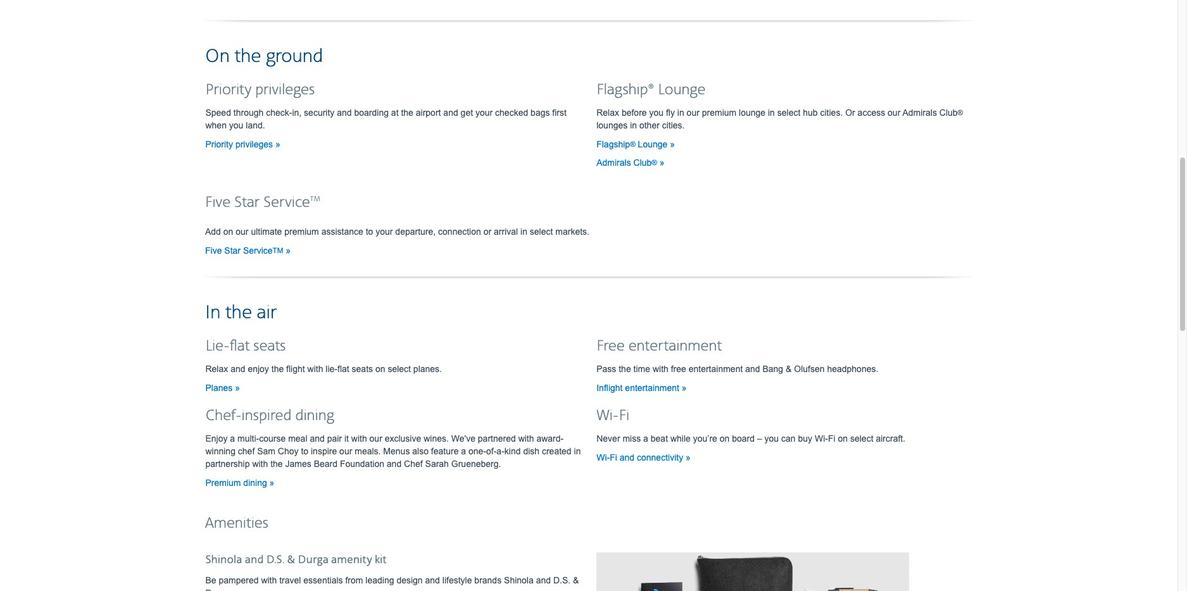 Task type: describe. For each thing, give the bounding box(es) containing it.
access
[[858, 107, 886, 118]]

inflight entertainment link
[[597, 383, 687, 393]]

you inside speed through check-in, security and boarding at the airport and get your checked bags first when you land.
[[229, 120, 243, 130]]

admirals inside relax before you fly in our premium lounge in select hub cities. or access our admirals club ® lounges in other cities.
[[903, 107, 937, 118]]

1 priority privileges from the top
[[205, 81, 315, 99]]

1 vertical spatial fi
[[828, 434, 836, 444]]

planes
[[205, 383, 235, 393]]

sam
[[257, 446, 275, 456]]

1 vertical spatial tm
[[273, 246, 283, 254]]

chef
[[238, 446, 255, 456]]

you're
[[693, 434, 717, 444]]

on right add
[[223, 227, 233, 237]]

2 five from the top
[[205, 246, 222, 256]]

–
[[757, 434, 762, 444]]

and left 'get'
[[444, 107, 458, 118]]

at
[[391, 107, 399, 118]]

our right fly
[[687, 107, 700, 118]]

arrival
[[494, 227, 518, 237]]

planes.
[[413, 364, 442, 374]]

wi-fi and connectivity link
[[597, 453, 691, 463]]

pampered
[[219, 576, 259, 586]]

chef
[[404, 459, 423, 469]]

shinola and d.s. & durga amenity kit
[[205, 553, 387, 567]]

meal
[[288, 434, 308, 444]]

wi- for wi-fi and connectivity
[[597, 453, 610, 463]]

0 horizontal spatial dining
[[243, 478, 267, 488]]

lifestyle
[[443, 576, 472, 586]]

1 horizontal spatial seats
[[352, 364, 373, 374]]

get
[[461, 107, 473, 118]]

ground
[[266, 45, 323, 68]]

relax and enjoy the flight with lie-flat seats on select planes.
[[205, 364, 442, 374]]

course
[[259, 434, 286, 444]]

1 vertical spatial lounge
[[638, 139, 668, 149]]

exclusive
[[385, 434, 421, 444]]

checked
[[495, 107, 528, 118]]

inflight
[[597, 383, 623, 393]]

or
[[484, 227, 492, 237]]

your inside speed through check-in, security and boarding at the airport and get your checked bags first when you land.
[[476, 107, 493, 118]]

brands
[[475, 576, 502, 586]]

free entertainment
[[597, 337, 722, 356]]

time
[[634, 364, 650, 374]]

award-
[[537, 434, 564, 444]]

bags
[[531, 107, 550, 118]]

add
[[205, 227, 221, 237]]

our up meals.
[[370, 434, 382, 444]]

flagship®
[[597, 81, 654, 99]]

check-
[[266, 107, 292, 118]]

planes link
[[205, 383, 240, 393]]

our left ultimate
[[236, 227, 249, 237]]

flagship
[[597, 139, 630, 149]]

2 priority privileges from the top
[[205, 139, 275, 149]]

foundation
[[340, 459, 384, 469]]

1 five star service tm from the top
[[205, 194, 321, 212]]

choy
[[278, 446, 299, 456]]

1 vertical spatial &
[[287, 553, 295, 567]]

on left planes. on the bottom of the page
[[376, 364, 385, 374]]

fi for wi-fi
[[619, 407, 630, 425]]

and left bang
[[746, 364, 760, 374]]

travel
[[279, 576, 301, 586]]

grueneberg.
[[451, 459, 501, 469]]

0 horizontal spatial a
[[230, 434, 235, 444]]

0 horizontal spatial your
[[376, 227, 393, 237]]

1 vertical spatial entertainment
[[689, 364, 743, 374]]

lounge
[[739, 107, 766, 118]]

be
[[205, 576, 216, 586]]

never
[[597, 434, 620, 444]]

with down the sam
[[252, 459, 268, 469]]

departure,
[[395, 227, 436, 237]]

0 vertical spatial privileges
[[255, 81, 315, 99]]

priority privileges link
[[205, 139, 280, 149]]

dish
[[523, 446, 540, 456]]

premium inside relax before you fly in our premium lounge in select hub cities. or access our admirals club ® lounges in other cities.
[[702, 107, 737, 118]]

speed
[[205, 107, 231, 118]]

feature
[[431, 446, 459, 456]]

in right lounge
[[768, 107, 775, 118]]

lounges
[[597, 120, 628, 130]]

and right security
[[337, 107, 352, 118]]

chef-
[[205, 407, 242, 425]]

board
[[732, 434, 755, 444]]

winning
[[205, 446, 236, 456]]

lie-flat seats
[[205, 337, 286, 356]]

one-
[[469, 446, 486, 456]]

with inside be pampered with travel essentials from leading design and lifestyle brands shinola and d.s. & durga.
[[261, 576, 277, 586]]

the inside speed through check-in, security and boarding at the airport and get your checked bags first when you land.
[[401, 107, 414, 118]]

and left enjoy
[[231, 364, 245, 374]]

the inside enjoy a multi-course meal and pair it with our exclusive wines. we've partnered with award- winning chef sam choy to inspire our meals. menus also feature a one-of-a-kind dish created in partnership with the james beard foundation and chef sarah grueneberg.
[[271, 459, 283, 469]]

wi-fi and connectivity
[[597, 453, 686, 463]]

from
[[345, 576, 363, 586]]

enjoy
[[248, 364, 269, 374]]

connectivity
[[637, 453, 683, 463]]

® inside flagship ® lounge
[[630, 140, 636, 148]]

headphones.
[[827, 364, 879, 374]]

relax for relax and enjoy the flight with lie-flat seats on select planes.
[[205, 364, 228, 374]]

0 vertical spatial flat
[[230, 337, 250, 356]]

meals.
[[355, 446, 381, 456]]

1 vertical spatial club
[[634, 158, 652, 168]]

in
[[205, 301, 221, 325]]

0 vertical spatial seats
[[254, 337, 286, 356]]

with right it
[[351, 434, 367, 444]]

relax before you fly in our premium lounge in select hub cities. or access our admirals club ® lounges in other cities.
[[597, 107, 963, 130]]

2 horizontal spatial a
[[644, 434, 648, 444]]

and down menus on the left bottom
[[387, 459, 402, 469]]

miss
[[623, 434, 641, 444]]

created
[[542, 446, 572, 456]]

connection
[[438, 227, 481, 237]]

and up pampered
[[245, 553, 264, 567]]

lie-
[[205, 337, 230, 356]]

on the ground
[[205, 45, 323, 68]]

it
[[344, 434, 349, 444]]

premium dining link
[[205, 478, 274, 488]]

1 vertical spatial star
[[224, 246, 241, 256]]

entertainment for free entertainment
[[629, 337, 722, 356]]

lie-
[[326, 364, 338, 374]]

2 horizontal spatial you
[[765, 434, 779, 444]]

shinola inside be pampered with travel essentials from leading design and lifestyle brands shinola and d.s. & durga.
[[504, 576, 534, 586]]

can
[[782, 434, 796, 444]]

never miss a beat while you're on board – you can buy wi-fi on select aircraft.
[[597, 434, 906, 444]]

when
[[205, 120, 227, 130]]

design
[[397, 576, 423, 586]]



Task type: vqa. For each thing, say whether or not it's contained in the screenshot.
rightmost premium
yes



Task type: locate. For each thing, give the bounding box(es) containing it.
priority privileges up the through
[[205, 81, 315, 99]]

on left board
[[720, 434, 730, 444]]

0 vertical spatial admirals
[[903, 107, 937, 118]]

0 vertical spatial five
[[205, 194, 231, 212]]

0 vertical spatial five star service tm
[[205, 194, 321, 212]]

our right access
[[888, 107, 901, 118]]

other
[[640, 120, 660, 130]]

0 vertical spatial priority privileges
[[205, 81, 315, 99]]

0 vertical spatial ®
[[958, 108, 963, 116]]

select left planes. on the bottom of the page
[[388, 364, 411, 374]]

ultimate
[[251, 227, 282, 237]]

menus
[[383, 446, 410, 456]]

boarding
[[354, 107, 389, 118]]

assistance
[[322, 227, 363, 237]]

select
[[778, 107, 801, 118], [530, 227, 553, 237], [388, 364, 411, 374], [851, 434, 874, 444]]

1 vertical spatial admirals
[[597, 158, 631, 168]]

and right brands
[[536, 576, 551, 586]]

fly
[[666, 107, 675, 118]]

seats up enjoy
[[254, 337, 286, 356]]

entertainment up free
[[629, 337, 722, 356]]

0 vertical spatial lounge
[[658, 81, 706, 99]]

0 vertical spatial star
[[234, 194, 260, 212]]

1 vertical spatial d.s.
[[553, 576, 571, 586]]

0 horizontal spatial shinola
[[205, 553, 242, 567]]

d.s.
[[266, 553, 285, 567], [553, 576, 571, 586]]

& inside be pampered with travel essentials from leading design and lifestyle brands shinola and d.s. & durga.
[[573, 576, 579, 586]]

1 vertical spatial premium
[[285, 227, 319, 237]]

the right on
[[235, 45, 261, 68]]

2 horizontal spatial fi
[[828, 434, 836, 444]]

1 horizontal spatial your
[[476, 107, 493, 118]]

cities. down fly
[[662, 120, 685, 130]]

1 horizontal spatial a
[[461, 446, 466, 456]]

0 horizontal spatial d.s.
[[266, 553, 285, 567]]

priority privileges
[[205, 81, 315, 99], [205, 139, 275, 149]]

1 vertical spatial your
[[376, 227, 393, 237]]

the left time
[[619, 364, 631, 374]]

relax for relax before you fly in our premium lounge in select hub cities. or access our admirals club ® lounges in other cities.
[[597, 107, 619, 118]]

enjoy
[[205, 434, 228, 444]]

priority up speed
[[205, 81, 252, 99]]

on
[[205, 45, 230, 68]]

1 five from the top
[[205, 194, 231, 212]]

wi-
[[597, 407, 619, 425], [815, 434, 828, 444], [597, 453, 610, 463]]

shinola right brands
[[504, 576, 534, 586]]

first
[[553, 107, 567, 118]]

wi- for wi-fi
[[597, 407, 619, 425]]

fi for wi-fi and connectivity
[[610, 453, 617, 463]]

with
[[308, 364, 323, 374], [653, 364, 669, 374], [351, 434, 367, 444], [518, 434, 534, 444], [252, 459, 268, 469], [261, 576, 277, 586]]

1 vertical spatial to
[[301, 446, 309, 456]]

with up dish
[[518, 434, 534, 444]]

1 horizontal spatial relax
[[597, 107, 619, 118]]

1 vertical spatial privileges
[[236, 139, 273, 149]]

a left multi- at the bottom left of page
[[230, 434, 235, 444]]

2 five star service tm from the top
[[205, 246, 283, 256]]

you
[[649, 107, 664, 118], [229, 120, 243, 130], [765, 434, 779, 444]]

select left markets.
[[530, 227, 553, 237]]

in right fly
[[678, 107, 684, 118]]

the down the sam
[[271, 459, 283, 469]]

lounge down other
[[638, 139, 668, 149]]

or
[[846, 107, 855, 118]]

star up ultimate
[[234, 194, 260, 212]]

airport
[[416, 107, 441, 118]]

inflight entertainment
[[597, 383, 682, 393]]

in,
[[292, 107, 302, 118]]

and right design on the bottom left of the page
[[425, 576, 440, 586]]

1 vertical spatial shinola
[[504, 576, 534, 586]]

flat up enjoy
[[230, 337, 250, 356]]

and up "inspire"
[[310, 434, 325, 444]]

a
[[230, 434, 235, 444], [644, 434, 648, 444], [461, 446, 466, 456]]

2 vertical spatial you
[[765, 434, 779, 444]]

five star service tm up ultimate
[[205, 194, 321, 212]]

lounge up fly
[[658, 81, 706, 99]]

in right arrival
[[521, 227, 528, 237]]

on right buy
[[838, 434, 848, 444]]

to inside enjoy a multi-course meal and pair it with our exclusive wines. we've partnered with award- winning chef sam choy to inspire our meals. menus also feature a one-of-a-kind dish created in partnership with the james beard foundation and chef sarah grueneberg.
[[301, 446, 309, 456]]

admirals
[[903, 107, 937, 118], [597, 158, 631, 168]]

pass the time with free entertainment and bang & olufsen headphones.
[[597, 364, 879, 374]]

1 horizontal spatial tm
[[310, 195, 321, 204]]

star up in the air at the bottom of page
[[224, 246, 241, 256]]

you inside relax before you fly in our premium lounge in select hub cities. or access our admirals club ® lounges in other cities.
[[649, 107, 664, 118]]

star
[[234, 194, 260, 212], [224, 246, 241, 256]]

the
[[235, 45, 261, 68], [401, 107, 414, 118], [225, 301, 252, 325], [272, 364, 284, 374], [619, 364, 631, 374], [271, 459, 283, 469]]

air
[[257, 301, 277, 325]]

1 horizontal spatial cities.
[[821, 107, 843, 118]]

business class transcontinental amenity kit image
[[597, 553, 910, 592]]

five
[[205, 194, 231, 212], [205, 246, 222, 256]]

inspire
[[311, 446, 337, 456]]

1 horizontal spatial ®
[[652, 158, 657, 166]]

priority privileges down land.
[[205, 139, 275, 149]]

1 horizontal spatial you
[[649, 107, 664, 118]]

1 vertical spatial five
[[205, 246, 222, 256]]

in inside enjoy a multi-course meal and pair it with our exclusive wines. we've partnered with award- winning chef sam choy to inspire our meals. menus also feature a one-of-a-kind dish created in partnership with the james beard foundation and chef sarah grueneberg.
[[574, 446, 581, 456]]

essentials
[[304, 576, 343, 586]]

privileges down land.
[[236, 139, 273, 149]]

0 vertical spatial fi
[[619, 407, 630, 425]]

1 vertical spatial flat
[[338, 364, 349, 374]]

premium left lounge
[[702, 107, 737, 118]]

&
[[786, 364, 792, 374], [287, 553, 295, 567], [573, 576, 579, 586]]

0 vertical spatial premium
[[702, 107, 737, 118]]

privileges up check-
[[255, 81, 315, 99]]

wi- right buy
[[815, 434, 828, 444]]

your right 'get'
[[476, 107, 493, 118]]

0 vertical spatial entertainment
[[629, 337, 722, 356]]

select left aircraft.
[[851, 434, 874, 444]]

a down we've
[[461, 446, 466, 456]]

wi-fi
[[597, 407, 630, 425]]

admirals down the flagship on the top of page
[[597, 158, 631, 168]]

0 horizontal spatial seats
[[254, 337, 286, 356]]

relax up planes at the bottom of page
[[205, 364, 228, 374]]

hub
[[803, 107, 818, 118]]

® inside admirals club ®
[[652, 158, 657, 166]]

amenities
[[205, 515, 269, 533]]

partnership
[[205, 459, 250, 469]]

five up add
[[205, 194, 231, 212]]

1 vertical spatial wi-
[[815, 434, 828, 444]]

admirals club ®
[[597, 158, 657, 168]]

flat right the flight
[[338, 364, 349, 374]]

d.s. inside be pampered with travel essentials from leading design and lifestyle brands shinola and d.s. & durga.
[[553, 576, 571, 586]]

0 horizontal spatial premium
[[285, 227, 319, 237]]

seats
[[254, 337, 286, 356], [352, 364, 373, 374]]

0 vertical spatial d.s.
[[266, 553, 285, 567]]

the left the flight
[[272, 364, 284, 374]]

and down miss
[[620, 453, 635, 463]]

cities. left or
[[821, 107, 843, 118]]

0 vertical spatial service
[[264, 194, 310, 212]]

service up ultimate
[[264, 194, 310, 212]]

1 horizontal spatial flat
[[338, 364, 349, 374]]

0 vertical spatial cities.
[[821, 107, 843, 118]]

entertainment right free
[[689, 364, 743, 374]]

in the air
[[205, 301, 277, 325]]

2 vertical spatial entertainment
[[625, 383, 680, 393]]

1 horizontal spatial d.s.
[[553, 576, 571, 586]]

to up james
[[301, 446, 309, 456]]

0 horizontal spatial admirals
[[597, 158, 631, 168]]

0 vertical spatial tm
[[310, 195, 321, 204]]

1 horizontal spatial shinola
[[504, 576, 534, 586]]

privileges
[[255, 81, 315, 99], [236, 139, 273, 149]]

1 vertical spatial seats
[[352, 364, 373, 374]]

0 horizontal spatial fi
[[610, 453, 617, 463]]

pass
[[597, 364, 616, 374]]

olufsen
[[794, 364, 825, 374]]

of-
[[486, 446, 497, 456]]

2 priority from the top
[[205, 139, 233, 149]]

five down add
[[205, 246, 222, 256]]

chef-inspired dining
[[205, 407, 334, 425]]

0 horizontal spatial flat
[[230, 337, 250, 356]]

dining right premium
[[243, 478, 267, 488]]

our down it
[[340, 446, 352, 456]]

0 vertical spatial your
[[476, 107, 493, 118]]

premium right ultimate
[[285, 227, 319, 237]]

2 vertical spatial wi-
[[597, 453, 610, 463]]

1 horizontal spatial admirals
[[903, 107, 937, 118]]

you down the through
[[229, 120, 243, 130]]

entertainment for inflight entertainment
[[625, 383, 680, 393]]

a left beat
[[644, 434, 648, 444]]

your left departure,
[[376, 227, 393, 237]]

speed through check-in, security and boarding at the airport and get your checked bags first when you land.
[[205, 107, 567, 130]]

1 horizontal spatial &
[[573, 576, 579, 586]]

0 vertical spatial shinola
[[205, 553, 242, 567]]

0 horizontal spatial you
[[229, 120, 243, 130]]

1 vertical spatial priority privileges
[[205, 139, 275, 149]]

land.
[[246, 120, 265, 130]]

your
[[476, 107, 493, 118], [376, 227, 393, 237]]

we've
[[451, 434, 476, 444]]

0 vertical spatial club
[[940, 107, 958, 118]]

entertainment
[[629, 337, 722, 356], [689, 364, 743, 374], [625, 383, 680, 393]]

fi down never
[[610, 453, 617, 463]]

0 horizontal spatial club
[[634, 158, 652, 168]]

0 vertical spatial you
[[649, 107, 664, 118]]

0 vertical spatial priority
[[205, 81, 252, 99]]

security
[[304, 107, 335, 118]]

1 horizontal spatial club
[[940, 107, 958, 118]]

1 vertical spatial relax
[[205, 364, 228, 374]]

durga.
[[205, 588, 232, 592]]

you right –
[[765, 434, 779, 444]]

1 vertical spatial cities.
[[662, 120, 685, 130]]

0 vertical spatial to
[[366, 227, 373, 237]]

to right assistance in the top of the page
[[366, 227, 373, 237]]

priority down when
[[205, 139, 233, 149]]

while
[[671, 434, 691, 444]]

1 vertical spatial five star service tm
[[205, 246, 283, 256]]

dining
[[295, 407, 334, 425], [243, 478, 267, 488]]

club inside relax before you fly in our premium lounge in select hub cities. or access our admirals club ® lounges in other cities.
[[940, 107, 958, 118]]

2 vertical spatial ®
[[652, 158, 657, 166]]

0 horizontal spatial to
[[301, 446, 309, 456]]

with left travel
[[261, 576, 277, 586]]

0 vertical spatial relax
[[597, 107, 619, 118]]

with left free
[[653, 364, 669, 374]]

select inside relax before you fly in our premium lounge in select hub cities. or access our admirals club ® lounges in other cities.
[[778, 107, 801, 118]]

fi
[[619, 407, 630, 425], [828, 434, 836, 444], [610, 453, 617, 463]]

1 vertical spatial priority
[[205, 139, 233, 149]]

lounge
[[658, 81, 706, 99], [638, 139, 668, 149]]

1 horizontal spatial premium
[[702, 107, 737, 118]]

with left lie-
[[308, 364, 323, 374]]

1 vertical spatial dining
[[243, 478, 267, 488]]

1 horizontal spatial fi
[[619, 407, 630, 425]]

2 vertical spatial fi
[[610, 453, 617, 463]]

amenity
[[331, 553, 372, 567]]

0 horizontal spatial &
[[287, 553, 295, 567]]

0 horizontal spatial ®
[[630, 140, 636, 148]]

0 horizontal spatial tm
[[273, 246, 283, 254]]

relax up lounges
[[597, 107, 619, 118]]

aircraft.
[[876, 434, 906, 444]]

be pampered with travel essentials from leading design and lifestyle brands shinola and d.s. & durga.
[[205, 576, 579, 592]]

dining up 'meal'
[[295, 407, 334, 425]]

seats right lie-
[[352, 364, 373, 374]]

1 vertical spatial service
[[243, 246, 273, 256]]

you left fly
[[649, 107, 664, 118]]

2 horizontal spatial &
[[786, 364, 792, 374]]

wines.
[[424, 434, 449, 444]]

five star service tm down ultimate
[[205, 246, 283, 256]]

flagship ® lounge
[[597, 139, 670, 149]]

kind
[[505, 446, 521, 456]]

wi- down never
[[597, 453, 610, 463]]

free
[[597, 337, 625, 356]]

premium dining
[[205, 478, 270, 488]]

0 vertical spatial &
[[786, 364, 792, 374]]

premium
[[702, 107, 737, 118], [285, 227, 319, 237]]

multi-
[[238, 434, 259, 444]]

the right at
[[401, 107, 414, 118]]

fi up miss
[[619, 407, 630, 425]]

sarah
[[425, 459, 449, 469]]

in down before
[[630, 120, 637, 130]]

wi- up never
[[597, 407, 619, 425]]

through
[[234, 107, 264, 118]]

® inside relax before you fly in our premium lounge in select hub cities. or access our admirals club ® lounges in other cities.
[[958, 108, 963, 116]]

relax inside relax before you fly in our premium lounge in select hub cities. or access our admirals club ® lounges in other cities.
[[597, 107, 619, 118]]

service down ultimate
[[243, 246, 273, 256]]

james
[[285, 459, 311, 469]]

1 vertical spatial ®
[[630, 140, 636, 148]]

markets.
[[556, 227, 590, 237]]

0 horizontal spatial cities.
[[662, 120, 685, 130]]

the right the in
[[225, 301, 252, 325]]

0 horizontal spatial relax
[[205, 364, 228, 374]]

0 vertical spatial dining
[[295, 407, 334, 425]]

1 horizontal spatial to
[[366, 227, 373, 237]]

1 vertical spatial you
[[229, 120, 243, 130]]

in right the created
[[574, 446, 581, 456]]

leading
[[366, 576, 394, 586]]

2 vertical spatial &
[[573, 576, 579, 586]]

1 horizontal spatial dining
[[295, 407, 334, 425]]

admirals right access
[[903, 107, 937, 118]]

fi right buy
[[828, 434, 836, 444]]

1 priority from the top
[[205, 81, 252, 99]]

0 vertical spatial wi-
[[597, 407, 619, 425]]

flat
[[230, 337, 250, 356], [338, 364, 349, 374]]

shinola up be
[[205, 553, 242, 567]]

2 horizontal spatial ®
[[958, 108, 963, 116]]

entertainment down time
[[625, 383, 680, 393]]

select left hub
[[778, 107, 801, 118]]



